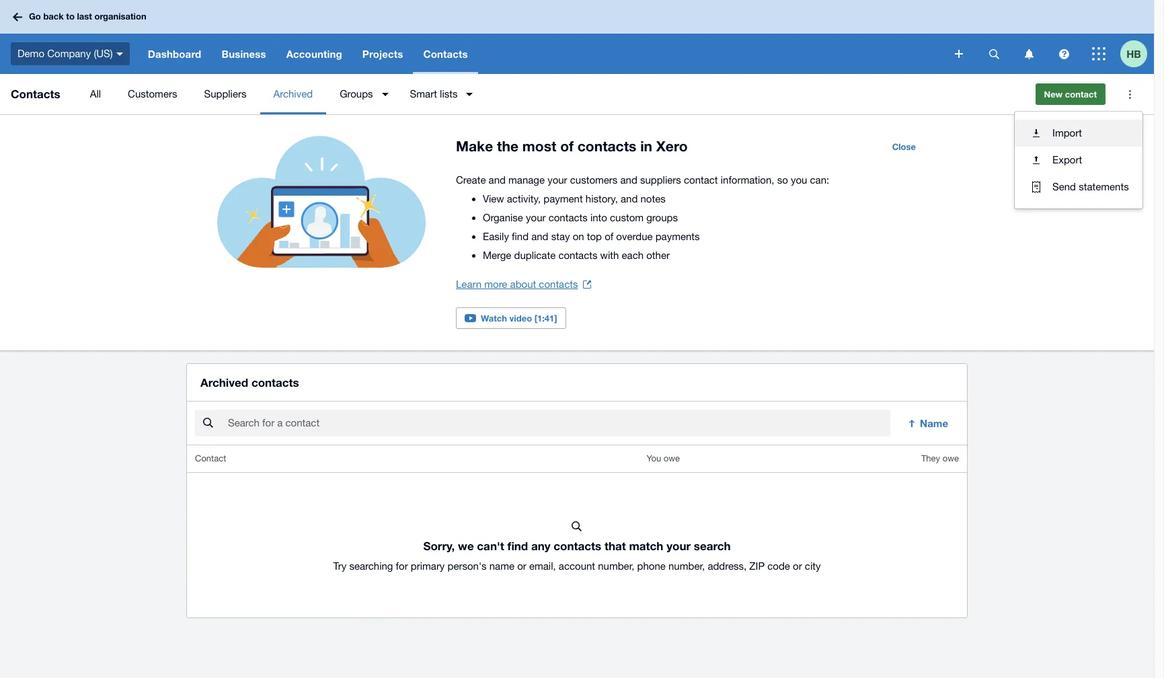 Task type: vqa. For each thing, say whether or not it's contained in the screenshot.
middle svg icon
yes



Task type: describe. For each thing, give the bounding box(es) containing it.
lists
[[440, 88, 458, 100]]

smart
[[410, 88, 437, 100]]

import
[[1053, 127, 1082, 139]]

Search for a contact field
[[227, 410, 891, 436]]

and up the view
[[489, 174, 506, 186]]

1 vertical spatial contact
[[684, 174, 718, 186]]

easily
[[483, 231, 509, 242]]

can:
[[810, 174, 830, 186]]

menu containing all
[[76, 74, 1025, 114]]

archived contacts
[[200, 375, 299, 390]]

smart lists button
[[397, 74, 481, 114]]

business button
[[212, 34, 276, 74]]

name button
[[899, 410, 959, 437]]

navigation containing dashboard
[[138, 34, 946, 74]]

into
[[591, 212, 607, 223]]

list box containing import
[[1015, 112, 1143, 209]]

export
[[1053, 154, 1082, 165]]

city
[[805, 561, 821, 572]]

your inside contact list table "element"
[[667, 539, 691, 553]]

(us)
[[94, 48, 113, 59]]

they owe
[[922, 454, 959, 464]]

try searching for primary person's name or email, account number, phone number, address, zip code or city
[[333, 561, 821, 572]]

go back to last organisation
[[29, 11, 146, 22]]

customers
[[128, 88, 177, 100]]

new contact button
[[1036, 83, 1106, 105]]

match
[[629, 539, 664, 553]]

send statements
[[1053, 181, 1129, 192]]

history,
[[586, 193, 618, 204]]

manage
[[509, 174, 545, 186]]

learn
[[456, 278, 482, 290]]

and up duplicate
[[532, 231, 549, 242]]

contact list table element
[[187, 445, 967, 618]]

more
[[484, 278, 507, 290]]

name
[[490, 561, 515, 572]]

0 vertical spatial of
[[560, 138, 574, 155]]

other
[[647, 250, 670, 261]]

and up custom
[[621, 193, 638, 204]]

view
[[483, 193, 504, 204]]

send
[[1053, 181, 1076, 192]]

banner containing hb
[[0, 0, 1154, 74]]

import button
[[1015, 120, 1143, 147]]

organise
[[483, 212, 523, 223]]

watch
[[481, 313, 507, 324]]

groups
[[647, 212, 678, 223]]

organise your contacts into custom groups
[[483, 212, 678, 223]]

all button
[[76, 74, 114, 114]]

suppliers button
[[191, 74, 260, 114]]

make the most of contacts in xero
[[456, 138, 688, 155]]

so
[[777, 174, 788, 186]]

demo company (us)
[[17, 48, 113, 59]]

last
[[77, 11, 92, 22]]

merge duplicate contacts with each other
[[483, 250, 670, 261]]

contact
[[195, 454, 226, 464]]

close button
[[884, 136, 924, 157]]

code
[[768, 561, 790, 572]]

contact inside button
[[1065, 89, 1097, 100]]

[1:41]
[[535, 313, 557, 324]]

easily find and stay on top of overdue payments
[[483, 231, 700, 242]]

you
[[791, 174, 807, 186]]

that
[[605, 539, 626, 553]]

custom
[[610, 212, 644, 223]]

go back to last organisation link
[[8, 5, 154, 29]]

and left suppliers
[[621, 174, 638, 186]]

hb button
[[1121, 34, 1154, 74]]

close
[[892, 141, 916, 152]]

archived button
[[260, 74, 326, 114]]

primary
[[411, 561, 445, 572]]

xero
[[656, 138, 688, 155]]

dashboard link
[[138, 34, 212, 74]]

on
[[573, 231, 584, 242]]

accounting button
[[276, 34, 352, 74]]

zip
[[750, 561, 765, 572]]

1 or from the left
[[517, 561, 527, 572]]

1 horizontal spatial your
[[548, 174, 567, 186]]

groups button
[[326, 74, 397, 114]]



Task type: locate. For each thing, give the bounding box(es) containing it.
hb
[[1127, 47, 1141, 60]]

export button
[[1015, 147, 1143, 174]]

owe right they
[[943, 454, 959, 464]]

activity,
[[507, 193, 541, 204]]

0 horizontal spatial contact
[[684, 174, 718, 186]]

we
[[458, 539, 474, 553]]

1 vertical spatial find
[[507, 539, 528, 553]]

1 horizontal spatial of
[[605, 231, 614, 242]]

0 vertical spatial archived
[[273, 88, 313, 100]]

search
[[694, 539, 731, 553]]

back
[[43, 11, 64, 22]]

find inside contact list table "element"
[[507, 539, 528, 553]]

customers
[[570, 174, 618, 186]]

demo
[[17, 48, 44, 59]]

learn more about contacts
[[456, 278, 578, 290]]

0 horizontal spatial your
[[526, 212, 546, 223]]

demo company (us) button
[[0, 34, 138, 74]]

owe for you owe
[[664, 454, 680, 464]]

your right match
[[667, 539, 691, 553]]

you owe
[[647, 454, 680, 464]]

create and manage your customers and suppliers contact information, so you can:
[[456, 174, 830, 186]]

merge
[[483, 250, 511, 261]]

your up payment
[[548, 174, 567, 186]]

projects button
[[352, 34, 413, 74]]

2 number, from the left
[[669, 561, 705, 572]]

menu
[[76, 74, 1025, 114]]

video
[[510, 313, 532, 324]]

0 vertical spatial contacts
[[423, 48, 468, 60]]

archived for archived
[[273, 88, 313, 100]]

2 vertical spatial your
[[667, 539, 691, 553]]

0 horizontal spatial number,
[[598, 561, 635, 572]]

with
[[600, 250, 619, 261]]

0 vertical spatial find
[[512, 231, 529, 242]]

banner
[[0, 0, 1154, 74]]

go
[[29, 11, 41, 22]]

watch video [1:41] button
[[456, 307, 566, 329]]

contacts inside popup button
[[423, 48, 468, 60]]

1 vertical spatial contacts
[[11, 87, 60, 101]]

1 horizontal spatial owe
[[943, 454, 959, 464]]

top
[[587, 231, 602, 242]]

watch video [1:41]
[[481, 313, 557, 324]]

learn more about contacts link
[[456, 275, 592, 294]]

most
[[523, 138, 557, 155]]

contacts up lists
[[423, 48, 468, 60]]

payment
[[544, 193, 583, 204]]

0 horizontal spatial archived
[[200, 375, 248, 390]]

organisation
[[95, 11, 146, 22]]

1 vertical spatial of
[[605, 231, 614, 242]]

contact right new
[[1065, 89, 1097, 100]]

group
[[1015, 112, 1143, 209]]

smart lists
[[410, 88, 458, 100]]

new contact
[[1044, 89, 1097, 100]]

to
[[66, 11, 75, 22]]

find left any
[[507, 539, 528, 553]]

owe for they owe
[[943, 454, 959, 464]]

or
[[517, 561, 527, 572], [793, 561, 802, 572]]

1 horizontal spatial number,
[[669, 561, 705, 572]]

any
[[531, 539, 551, 553]]

svg image
[[1092, 47, 1106, 61]]

suppliers
[[204, 88, 247, 100]]

new
[[1044, 89, 1063, 100]]

0 horizontal spatial contacts
[[11, 87, 60, 101]]

number,
[[598, 561, 635, 572], [669, 561, 705, 572]]

searching
[[349, 561, 393, 572]]

projects
[[362, 48, 403, 60]]

contacts button
[[413, 34, 478, 74]]

svg image
[[13, 12, 22, 21], [989, 49, 999, 59], [1025, 49, 1034, 59], [1059, 49, 1069, 59], [955, 50, 963, 58], [116, 52, 123, 56]]

stay
[[551, 231, 570, 242]]

group containing import
[[1015, 112, 1143, 209]]

they
[[922, 454, 940, 464]]

name
[[920, 417, 948, 429]]

about
[[510, 278, 536, 290]]

all
[[90, 88, 101, 100]]

1 owe from the left
[[664, 454, 680, 464]]

or left city
[[793, 561, 802, 572]]

your down activity,
[[526, 212, 546, 223]]

email,
[[529, 561, 556, 572]]

groups
[[340, 88, 373, 100]]

1 vertical spatial your
[[526, 212, 546, 223]]

phone
[[637, 561, 666, 572]]

find
[[512, 231, 529, 242], [507, 539, 528, 553]]

or right name
[[517, 561, 527, 572]]

contacts down demo on the top
[[11, 87, 60, 101]]

2 horizontal spatial your
[[667, 539, 691, 553]]

0 vertical spatial your
[[548, 174, 567, 186]]

sorry,
[[423, 539, 455, 553]]

2 or from the left
[[793, 561, 802, 572]]

0 vertical spatial contact
[[1065, 89, 1097, 100]]

and
[[489, 174, 506, 186], [621, 174, 638, 186], [621, 193, 638, 204], [532, 231, 549, 242]]

svg image inside the go back to last organisation link
[[13, 12, 22, 21]]

archived for archived contacts
[[200, 375, 248, 390]]

navigation
[[138, 34, 946, 74]]

try
[[333, 561, 347, 572]]

number, down 'that'
[[598, 561, 635, 572]]

payments
[[656, 231, 700, 242]]

1 horizontal spatial or
[[793, 561, 802, 572]]

of right most
[[560, 138, 574, 155]]

list box
[[1015, 112, 1143, 209]]

each
[[622, 250, 644, 261]]

of right top
[[605, 231, 614, 242]]

create
[[456, 174, 486, 186]]

view activity, payment history, and notes
[[483, 193, 666, 204]]

the
[[497, 138, 519, 155]]

0 horizontal spatial owe
[[664, 454, 680, 464]]

account
[[559, 561, 595, 572]]

statements
[[1079, 181, 1129, 192]]

company
[[47, 48, 91, 59]]

sorry, we can't find any contacts that match your search
[[423, 539, 731, 553]]

number, down the search
[[669, 561, 705, 572]]

1 vertical spatial archived
[[200, 375, 248, 390]]

suppliers
[[640, 174, 681, 186]]

accounting
[[286, 48, 342, 60]]

1 horizontal spatial archived
[[273, 88, 313, 100]]

in
[[640, 138, 653, 155]]

2 owe from the left
[[943, 454, 959, 464]]

0 horizontal spatial of
[[560, 138, 574, 155]]

1 horizontal spatial contacts
[[423, 48, 468, 60]]

contacts
[[423, 48, 468, 60], [11, 87, 60, 101]]

archived inside button
[[273, 88, 313, 100]]

1 horizontal spatial contact
[[1065, 89, 1097, 100]]

information,
[[721, 174, 775, 186]]

contact right suppliers
[[684, 174, 718, 186]]

find up duplicate
[[512, 231, 529, 242]]

actions menu image
[[1117, 81, 1144, 108]]

1 number, from the left
[[598, 561, 635, 572]]

your
[[548, 174, 567, 186], [526, 212, 546, 223], [667, 539, 691, 553]]

owe right "you"
[[664, 454, 680, 464]]

0 horizontal spatial or
[[517, 561, 527, 572]]

can't
[[477, 539, 504, 553]]

you
[[647, 454, 661, 464]]

person's
[[448, 561, 487, 572]]

for
[[396, 561, 408, 572]]

contacts inside contact list table "element"
[[554, 539, 602, 553]]

svg image inside demo company (us) popup button
[[116, 52, 123, 56]]

make
[[456, 138, 493, 155]]

duplicate
[[514, 250, 556, 261]]



